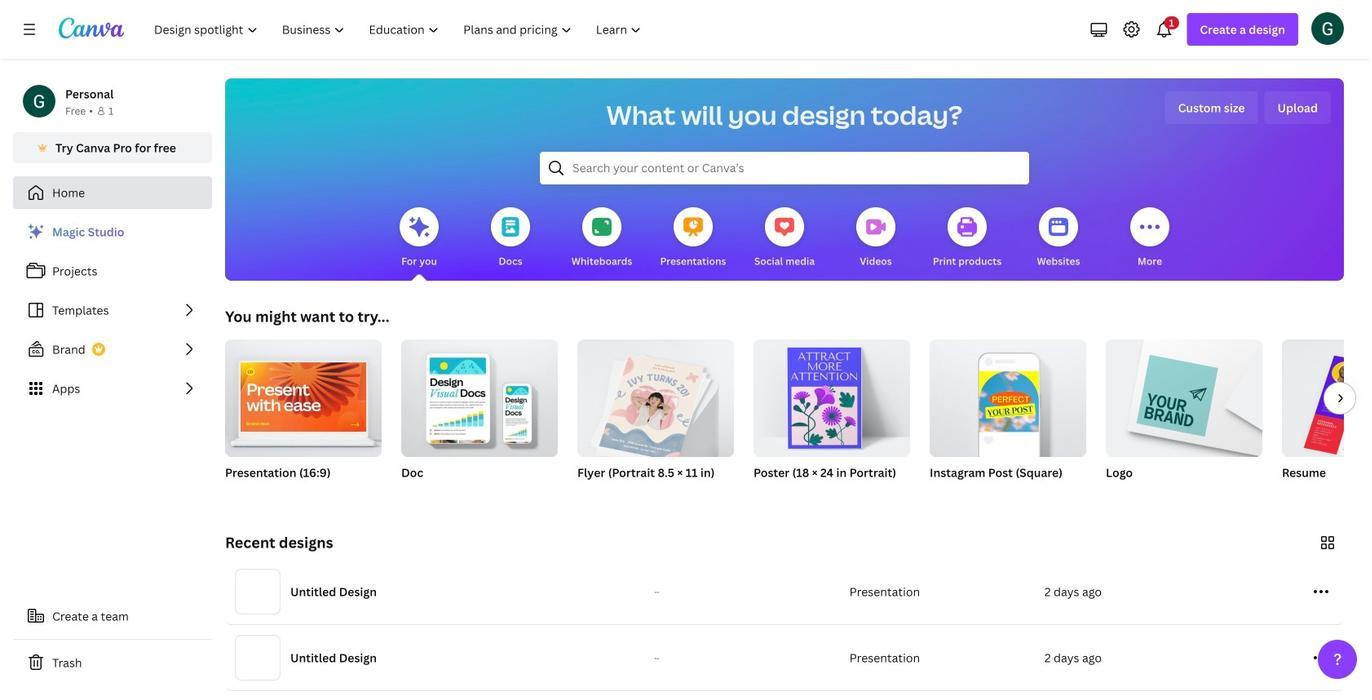 Task type: vqa. For each thing, say whether or not it's contained in the screenshot.
Search search box in the top of the page
yes



Task type: locate. For each thing, give the bounding box(es) containing it.
top level navigation element
[[144, 13, 656, 46]]

list
[[13, 215, 212, 405]]

Search search field
[[573, 153, 997, 184]]

None search field
[[540, 152, 1030, 184]]

greg robinson image
[[1312, 12, 1345, 45]]

group
[[225, 333, 382, 501], [225, 333, 382, 457], [401, 333, 558, 501], [401, 333, 558, 457], [578, 333, 734, 501], [578, 333, 734, 462], [754, 333, 911, 501], [754, 333, 911, 457], [930, 333, 1087, 501], [930, 333, 1087, 457], [1107, 333, 1263, 501], [1107, 333, 1263, 457], [1283, 339, 1371, 501], [1283, 339, 1371, 457]]



